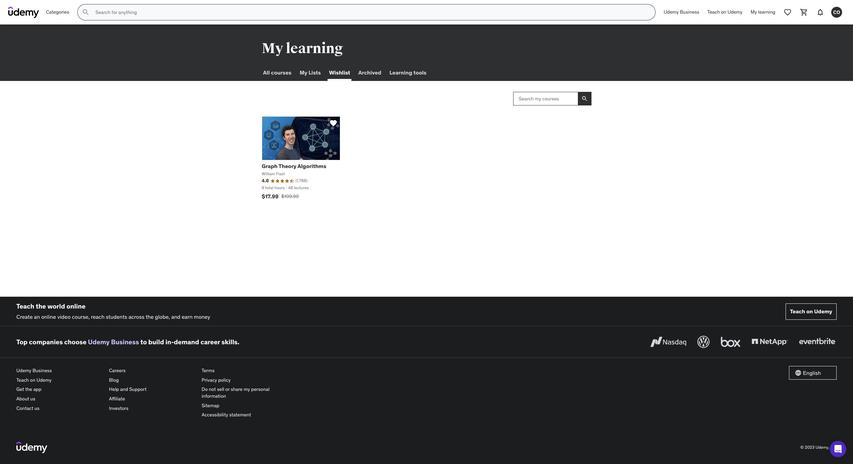 Task type: locate. For each thing, give the bounding box(es) containing it.
0 vertical spatial teach on udemy link
[[704, 4, 747, 20]]

2 horizontal spatial business
[[680, 9, 699, 15]]

privacy
[[202, 377, 217, 384]]

udemy image
[[8, 6, 39, 18], [16, 442, 47, 454]]

learning up lists at the left top of page
[[286, 40, 343, 57]]

2 horizontal spatial teach on udemy link
[[786, 304, 837, 320]]

categories button
[[42, 4, 73, 20]]

1788 reviews element
[[296, 178, 307, 184]]

small image
[[795, 370, 802, 377]]

1 horizontal spatial teach on udemy link
[[704, 4, 747, 20]]

and inside careers blog help and support affiliate investors
[[120, 387, 128, 393]]

Search my courses text field
[[513, 92, 578, 106]]

business for udemy business teach on udemy get the app about us contact us
[[33, 368, 52, 374]]

the right get
[[25, 387, 32, 393]]

careers link
[[109, 367, 196, 376]]

1 vertical spatial teach on udemy
[[790, 308, 833, 315]]

algorithms
[[298, 163, 326, 170]]

0 horizontal spatial learning
[[286, 40, 343, 57]]

and
[[171, 314, 180, 321], [120, 387, 128, 393]]

video
[[57, 314, 71, 321]]

0 vertical spatial us
[[30, 396, 35, 402]]

1 horizontal spatial the
[[36, 303, 46, 311]]

about us link
[[16, 395, 104, 404]]

my left "wishlist" icon
[[751, 9, 757, 15]]

eventbrite image
[[798, 335, 837, 350]]

teach on udemy link
[[704, 4, 747, 20], [786, 304, 837, 320], [16, 376, 104, 385]]

learning tools link
[[388, 65, 428, 81]]

1 horizontal spatial business
[[111, 338, 139, 346]]

0 horizontal spatial business
[[33, 368, 52, 374]]

1 vertical spatial my learning
[[262, 40, 343, 57]]

careers blog help and support affiliate investors
[[109, 368, 147, 412]]

help and support link
[[109, 385, 196, 395]]

teach
[[708, 9, 720, 15], [16, 303, 34, 311], [790, 308, 805, 315], [16, 377, 29, 384]]

2 horizontal spatial on
[[807, 308, 813, 315]]

the up an at the left
[[36, 303, 46, 311]]

2 vertical spatial my
[[300, 69, 307, 76]]

1 vertical spatial learning
[[286, 40, 343, 57]]

2 vertical spatial on
[[30, 377, 35, 384]]

lectures
[[294, 185, 309, 190]]

william
[[262, 171, 275, 176]]

get
[[16, 387, 24, 393]]

my
[[751, 9, 757, 15], [262, 40, 283, 57], [300, 69, 307, 76]]

9
[[262, 185, 264, 190]]

online up the 'course,'
[[66, 303, 86, 311]]

and left earn
[[171, 314, 180, 321]]

remove from wishlist image
[[329, 119, 337, 127]]

udemy business link
[[660, 4, 704, 20], [88, 338, 139, 346], [16, 367, 104, 376]]

1 vertical spatial us
[[34, 406, 39, 412]]

2 horizontal spatial my
[[751, 9, 757, 15]]

2 horizontal spatial the
[[146, 314, 154, 321]]

0 horizontal spatial teach on udemy
[[708, 9, 743, 15]]

0 horizontal spatial on
[[30, 377, 35, 384]]

my
[[244, 387, 250, 393]]

my learning
[[751, 9, 776, 15], [262, 40, 343, 57]]

create
[[16, 314, 33, 321]]

course,
[[72, 314, 90, 321]]

help
[[109, 387, 119, 393]]

on inside udemy business teach on udemy get the app about us contact us
[[30, 377, 35, 384]]

affiliate link
[[109, 395, 196, 404]]

$109.99
[[281, 193, 299, 200]]

us
[[30, 396, 35, 402], [34, 406, 39, 412]]

tools
[[414, 69, 427, 76]]

students
[[106, 314, 127, 321]]

1 horizontal spatial my
[[300, 69, 307, 76]]

the
[[36, 303, 46, 311], [146, 314, 154, 321], [25, 387, 32, 393]]

1 vertical spatial udemy image
[[16, 442, 47, 454]]

my learning left "wishlist" icon
[[751, 9, 776, 15]]

© 2023 udemy, inc.
[[801, 445, 837, 450]]

search image
[[581, 95, 588, 102]]

1 vertical spatial my
[[262, 40, 283, 57]]

sitemap
[[202, 403, 219, 409]]

business for udemy business
[[680, 9, 699, 15]]

1 vertical spatial on
[[807, 308, 813, 315]]

0 vertical spatial online
[[66, 303, 86, 311]]

my lists
[[300, 69, 321, 76]]

all
[[263, 69, 270, 76]]

1 horizontal spatial learning
[[758, 9, 776, 15]]

udemy,
[[816, 445, 830, 450]]

teach the world online create an online video course, reach students across the globe, and earn money
[[16, 303, 210, 321]]

0 horizontal spatial the
[[25, 387, 32, 393]]

theory
[[279, 163, 296, 170]]

2 vertical spatial business
[[33, 368, 52, 374]]

get the app link
[[16, 385, 104, 395]]

the left globe,
[[146, 314, 154, 321]]

learning tools
[[390, 69, 427, 76]]

blog link
[[109, 376, 196, 385]]

business
[[680, 9, 699, 15], [111, 338, 139, 346], [33, 368, 52, 374]]

accessibility statement link
[[202, 411, 289, 420]]

contact us link
[[16, 404, 104, 414]]

0 horizontal spatial my
[[262, 40, 283, 57]]

1 vertical spatial udemy business link
[[88, 338, 139, 346]]

us right about
[[30, 396, 35, 402]]

to
[[140, 338, 147, 346]]

online
[[66, 303, 86, 311], [41, 314, 56, 321]]

1 vertical spatial and
[[120, 387, 128, 393]]

teach inside udemy business teach on udemy get the app about us contact us
[[16, 377, 29, 384]]

career
[[201, 338, 220, 346]]

on
[[721, 9, 727, 15], [807, 308, 813, 315], [30, 377, 35, 384]]

us right "contact"
[[34, 406, 39, 412]]

companies
[[29, 338, 63, 346]]

1 horizontal spatial on
[[721, 9, 727, 15]]

0 vertical spatial business
[[680, 9, 699, 15]]

my left lists at the left top of page
[[300, 69, 307, 76]]

box image
[[719, 335, 742, 350]]

in-
[[166, 338, 174, 346]]

my learning up my lists
[[262, 40, 343, 57]]

0 vertical spatial on
[[721, 9, 727, 15]]

0 horizontal spatial online
[[41, 314, 56, 321]]

0 horizontal spatial and
[[120, 387, 128, 393]]

0 vertical spatial my
[[751, 9, 757, 15]]

2 vertical spatial teach on udemy link
[[16, 376, 104, 385]]

learning
[[758, 9, 776, 15], [286, 40, 343, 57]]

0 horizontal spatial my learning
[[262, 40, 343, 57]]

1 horizontal spatial and
[[171, 314, 180, 321]]

globe,
[[155, 314, 170, 321]]

across
[[129, 314, 144, 321]]

$17.99 $109.99
[[262, 193, 299, 200]]

46 lectures
[[288, 185, 309, 190]]

money
[[194, 314, 210, 321]]

archived link
[[357, 65, 383, 81]]

blog
[[109, 377, 119, 384]]

business inside udemy business teach on udemy get the app about us contact us
[[33, 368, 52, 374]]

terms privacy policy do not sell or share my personal information sitemap accessibility statement
[[202, 368, 270, 418]]

0 vertical spatial learning
[[758, 9, 776, 15]]

udemy business teach on udemy get the app about us contact us
[[16, 368, 52, 412]]

demand
[[174, 338, 199, 346]]

my up the all courses
[[262, 40, 283, 57]]

2 vertical spatial the
[[25, 387, 32, 393]]

nasdaq image
[[649, 335, 688, 350]]

online right an at the left
[[41, 314, 56, 321]]

1 vertical spatial business
[[111, 338, 139, 346]]

investors link
[[109, 404, 196, 414]]

my learning link
[[747, 4, 780, 20]]

and right help
[[120, 387, 128, 393]]

netapp image
[[750, 335, 790, 350]]

udemy
[[664, 9, 679, 15], [728, 9, 743, 15], [814, 308, 833, 315], [88, 338, 110, 346], [16, 368, 31, 374], [37, 377, 52, 384]]

0 vertical spatial and
[[171, 314, 180, 321]]

1 horizontal spatial my learning
[[751, 9, 776, 15]]

0 vertical spatial udemy image
[[8, 6, 39, 18]]

learning left "wishlist" icon
[[758, 9, 776, 15]]

1 horizontal spatial teach on udemy
[[790, 308, 833, 315]]

1 vertical spatial teach on udemy link
[[786, 304, 837, 320]]



Task type: vqa. For each thing, say whether or not it's contained in the screenshot.
Sale for save)
no



Task type: describe. For each thing, give the bounding box(es) containing it.
notifications image
[[817, 8, 825, 16]]

hours
[[274, 185, 285, 190]]

co
[[834, 9, 840, 15]]

careers
[[109, 368, 126, 374]]

build
[[148, 338, 164, 346]]

learning
[[390, 69, 412, 76]]

wishlist image
[[784, 8, 792, 16]]

do not sell or share my personal information button
[[202, 385, 289, 402]]

english button
[[789, 367, 837, 380]]

co link
[[829, 4, 845, 20]]

contact
[[16, 406, 33, 412]]

privacy policy link
[[202, 376, 289, 385]]

lists
[[309, 69, 321, 76]]

affiliate
[[109, 396, 125, 402]]

not
[[209, 387, 216, 393]]

english
[[803, 370, 821, 377]]

submit search image
[[82, 8, 90, 16]]

wishlist
[[329, 69, 350, 76]]

graph
[[262, 163, 278, 170]]

Search for anything text field
[[94, 6, 647, 18]]

1 vertical spatial online
[[41, 314, 56, 321]]

2 vertical spatial udemy business link
[[16, 367, 104, 376]]

wishlist link
[[328, 65, 352, 81]]

investors
[[109, 406, 128, 412]]

share
[[231, 387, 243, 393]]

my for my learning link
[[751, 9, 757, 15]]

archived
[[358, 69, 381, 76]]

0 vertical spatial udemy business link
[[660, 4, 704, 20]]

about
[[16, 396, 29, 402]]

sitemap link
[[202, 402, 289, 411]]

world
[[47, 303, 65, 311]]

statement
[[229, 412, 251, 418]]

0 vertical spatial the
[[36, 303, 46, 311]]

policy
[[218, 377, 231, 384]]

the inside udemy business teach on udemy get the app about us contact us
[[25, 387, 32, 393]]

my for my lists link
[[300, 69, 307, 76]]

terms
[[202, 368, 215, 374]]

©
[[801, 445, 804, 450]]

volkswagen image
[[696, 335, 711, 350]]

support
[[129, 387, 147, 393]]

top companies choose udemy business to build in-demand career skills.
[[16, 338, 239, 346]]

my lists link
[[298, 65, 322, 81]]

$17.99
[[262, 193, 279, 200]]

teach inside the teach the world online create an online video course, reach students across the globe, and earn money
[[16, 303, 34, 311]]

on for the topmost teach on udemy link
[[721, 9, 727, 15]]

courses
[[271, 69, 292, 76]]

and inside the teach the world online create an online video course, reach students across the globe, and earn money
[[171, 314, 180, 321]]

earn
[[182, 314, 193, 321]]

or
[[225, 387, 230, 393]]

an
[[34, 314, 40, 321]]

graph theory algorithms william fiset
[[262, 163, 326, 176]]

do
[[202, 387, 208, 393]]

app
[[33, 387, 41, 393]]

accessibility
[[202, 412, 228, 418]]

categories
[[46, 9, 69, 15]]

information
[[202, 393, 226, 400]]

1 vertical spatial the
[[146, 314, 154, 321]]

skills.
[[222, 338, 239, 346]]

shopping cart with 0 items image
[[800, 8, 808, 16]]

46
[[288, 185, 293, 190]]

graph theory algorithms link
[[262, 163, 326, 170]]

inc.
[[831, 445, 837, 450]]

all courses
[[263, 69, 292, 76]]

0 vertical spatial teach on udemy
[[708, 9, 743, 15]]

4.6
[[262, 178, 269, 184]]

0 horizontal spatial teach on udemy link
[[16, 376, 104, 385]]

9 total hours
[[262, 185, 285, 190]]

all courses link
[[262, 65, 293, 81]]

udemy business
[[664, 9, 699, 15]]

0 vertical spatial my learning
[[751, 9, 776, 15]]

personal
[[251, 387, 270, 393]]

choose
[[64, 338, 87, 346]]

(1,788)
[[296, 178, 307, 183]]

total
[[265, 185, 273, 190]]

fiset
[[276, 171, 285, 176]]

reach
[[91, 314, 105, 321]]

sell
[[217, 387, 224, 393]]

top
[[16, 338, 28, 346]]

on for the right teach on udemy link
[[807, 308, 813, 315]]

1 horizontal spatial online
[[66, 303, 86, 311]]

terms link
[[202, 367, 289, 376]]



